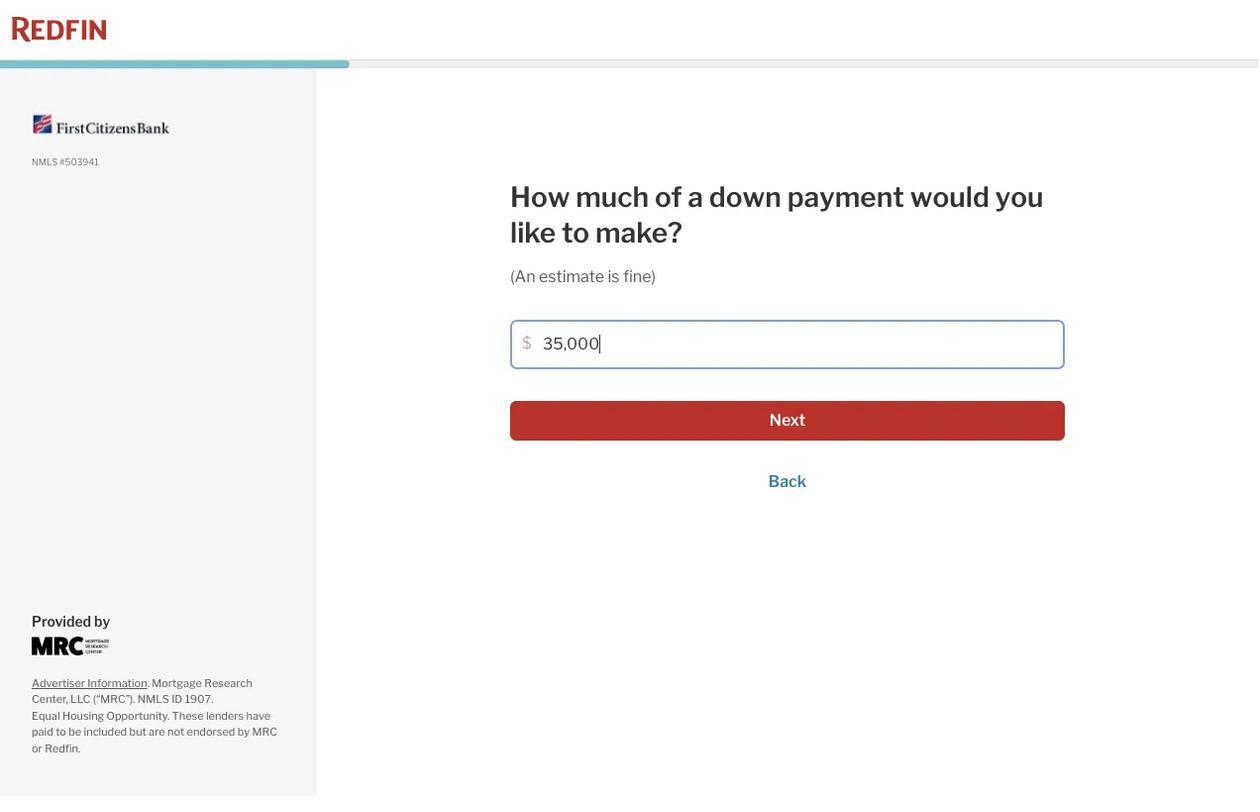 Task type: locate. For each thing, give the bounding box(es) containing it.
mortgage research center image
[[32, 637, 109, 656]]

or redfin.
[[32, 742, 81, 756]]

have
[[246, 709, 271, 723]]

by left the mrc
[[238, 725, 250, 739]]

1 horizontal spatial by
[[238, 725, 250, 739]]

(an estimate is fine)
[[510, 268, 656, 287]]

payment
[[787, 180, 905, 214]]

0 vertical spatial by
[[94, 613, 110, 630]]

center,
[[32, 693, 68, 707]]

1 vertical spatial nmls
[[138, 693, 169, 707]]

much
[[576, 180, 649, 214]]

nmls down .
[[138, 693, 169, 707]]

provided
[[32, 613, 91, 630]]

be
[[69, 725, 81, 739]]

0 horizontal spatial nmls
[[32, 157, 58, 167]]

advertiser information button
[[32, 676, 147, 690]]

1 horizontal spatial nmls
[[138, 693, 169, 707]]

is fine)
[[608, 268, 656, 287]]

.
[[147, 676, 150, 690]]

mrc
[[252, 725, 277, 739]]

lenders
[[206, 709, 244, 723]]

1907.
[[185, 693, 214, 707]]

like
[[510, 216, 556, 250]]

equal housing opportunity.
[[32, 709, 170, 723]]

0 vertical spatial nmls
[[32, 157, 58, 167]]

by up mortgage research center image in the left of the page
[[94, 613, 110, 630]]

are
[[149, 725, 165, 739]]

to
[[56, 725, 66, 739]]

. mortgage research center, llc ("mrc"). nmls id 1907. equal housing opportunity. these lenders have paid to be included but are not endorsed by mrc or redfin.
[[32, 676, 277, 756]]

included
[[84, 725, 127, 739]]

estimate
[[539, 268, 605, 287]]

1 vertical spatial by
[[238, 725, 250, 739]]

nmls
[[32, 157, 58, 167], [138, 693, 169, 707]]

endorsed
[[187, 725, 235, 739]]

provided by
[[32, 613, 110, 630]]

by
[[94, 613, 110, 630], [238, 725, 250, 739]]

but
[[129, 725, 146, 739]]

you
[[996, 180, 1044, 214]]

nmls left #503941
[[32, 157, 58, 167]]



Task type: describe. For each thing, give the bounding box(es) containing it.
down
[[709, 180, 782, 214]]

information
[[88, 676, 147, 690]]

0 horizontal spatial by
[[94, 613, 110, 630]]

back button
[[510, 473, 1065, 492]]

how
[[510, 180, 570, 214]]

nmls inside . mortgage research center, llc ("mrc"). nmls id 1907. equal housing opportunity. these lenders have paid to be included but are not endorsed by mrc or redfin.
[[138, 693, 169, 707]]

("mrc").
[[93, 693, 135, 707]]

paid
[[32, 725, 53, 739]]

llc
[[70, 693, 91, 707]]

(an
[[510, 268, 536, 287]]

nmls #503941
[[32, 157, 98, 167]]

to make?
[[562, 216, 683, 250]]

research
[[204, 676, 253, 690]]

advertiser
[[32, 676, 85, 690]]

a
[[688, 180, 704, 214]]

these
[[172, 709, 204, 723]]

advertiser information
[[32, 676, 147, 690]]

of
[[655, 180, 682, 214]]

not
[[167, 725, 185, 739]]

id
[[172, 693, 183, 707]]

how much of a down payment would you like to make?
[[510, 180, 1044, 250]]

next
[[770, 411, 806, 430]]

next button
[[510, 402, 1065, 441]]

How much of a down payment would you like to make? text field
[[510, 320, 1065, 370]]

would
[[910, 180, 990, 214]]

#503941
[[60, 157, 98, 167]]

back
[[769, 473, 807, 492]]

mortgage
[[152, 676, 202, 690]]

by inside . mortgage research center, llc ("mrc"). nmls id 1907. equal housing opportunity. these lenders have paid to be included but are not endorsed by mrc or redfin.
[[238, 725, 250, 739]]



Task type: vqa. For each thing, say whether or not it's contained in the screenshot.
. mortgage research center, llc ("mrc"). nmls id 1907. equal housing opportunity. these lenders have paid to be included but are not endorsed by mrc or redfin.
yes



